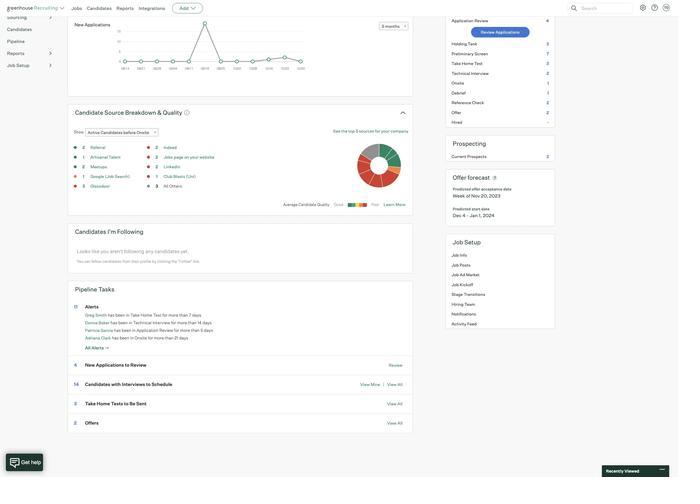 Task type: describe. For each thing, give the bounding box(es) containing it.
predicted offer acceptance date week of nov 20, 2023
[[453, 187, 512, 199]]

learn more link
[[384, 202, 406, 207]]

candidates right active at the left of the page
[[101, 130, 123, 135]]

google
[[90, 174, 104, 179]]

add button
[[172, 3, 203, 13]]

job posts
[[452, 263, 471, 268]]

4 inside the predicted start date dec 4 - jan 1, 2024
[[463, 213, 466, 219]]

all alerts → link
[[85, 346, 109, 351]]

1 vertical spatial quality
[[317, 202, 330, 207]]

hiring team link
[[446, 299, 555, 309]]

job for job ad market link
[[452, 272, 459, 277]]

home for take home test
[[462, 61, 473, 66]]

sourcing link
[[7, 14, 52, 21]]

club blasts (uni)
[[164, 174, 196, 179]]

holding
[[452, 41, 467, 46]]

3 months link
[[379, 22, 408, 31]]

0 vertical spatial 4
[[546, 18, 549, 23]]

acceptance
[[481, 187, 503, 192]]

configure image
[[640, 4, 647, 11]]

you can follow candidates from their profile by clicking the "follow" link.
[[77, 259, 200, 264]]

indeed
[[164, 145, 177, 150]]

new for new applications
[[75, 22, 84, 28]]

google (job search) link
[[90, 174, 130, 179]]

linkedin
[[164, 164, 180, 169]]

2 link for referral
[[78, 145, 89, 151]]

2 link for jobs page on your website
[[151, 154, 163, 161]]

before
[[123, 130, 136, 135]]

&
[[157, 109, 162, 116]]

take for take home test
[[452, 61, 461, 66]]

market
[[466, 272, 480, 277]]

td button
[[662, 3, 671, 12]]

1 for club blasts (uni)
[[156, 174, 158, 179]]

pipeline tasks
[[75, 286, 114, 293]]

job kickoff link
[[446, 280, 555, 290]]

baker
[[99, 320, 110, 325]]

technical inside greg smith has been in take home test for more than 7 days donna baker has been in technical interview for more than 14 days patricia garcia has been in application review for more than 5 days adriana clark has been in onsite for more than 21 days
[[133, 320, 152, 326]]

like
[[92, 248, 100, 255]]

reference check
[[452, 100, 484, 105]]

search)
[[115, 174, 130, 179]]

referral link
[[90, 145, 106, 150]]

0 vertical spatial technical
[[452, 71, 470, 76]]

1 vertical spatial onsite
[[137, 130, 149, 135]]

adriana clark link
[[85, 335, 111, 340]]

see the top 5 sources for your company
[[333, 129, 408, 134]]

see the top 5 sources for your company link
[[333, 128, 408, 134]]

been right garcia
[[122, 328, 131, 333]]

home for take home tests to be sent
[[97, 401, 110, 407]]

14 inside greg smith has been in take home test for more than 7 days donna baker has been in technical interview for more than 14 days patricia garcia has been in application review for more than 5 days adriana clark has been in onsite for more than 21 days
[[198, 320, 202, 326]]

take home tests to be sent
[[85, 401, 147, 407]]

predicted for 4
[[453, 207, 471, 211]]

date inside predicted offer acceptance date week of nov 20, 2023
[[503, 187, 512, 192]]

activity
[[452, 321, 466, 326]]

referral
[[90, 145, 106, 150]]

offer for offer forecast
[[453, 174, 466, 181]]

pipeline for pipeline tasks
[[75, 286, 97, 293]]

glassdoor link
[[90, 184, 110, 189]]

0 vertical spatial the
[[341, 129, 348, 134]]

sent
[[136, 401, 147, 407]]

recently
[[606, 469, 624, 474]]

job for job dashboard link
[[7, 2, 16, 8]]

review applications
[[481, 30, 520, 35]]

1 link for club blasts (uni)
[[151, 174, 163, 180]]

0 vertical spatial 3 link
[[78, 183, 89, 190]]

clicking
[[157, 259, 171, 264]]

1 link for artisanal talent
[[78, 154, 89, 161]]

job posts link
[[446, 260, 555, 270]]

to for interviews
[[146, 382, 151, 388]]

patricia
[[85, 328, 100, 333]]

notifications
[[452, 312, 476, 317]]

club
[[164, 174, 172, 179]]

greg
[[85, 313, 94, 318]]

prospects
[[467, 154, 487, 159]]

notifications link
[[446, 309, 555, 319]]

11 link
[[74, 304, 84, 310]]

pipeline link
[[7, 38, 52, 45]]

interview inside greg smith has been in take home test for more than 7 days donna baker has been in technical interview for more than 14 days patricia garcia has been in application review for more than 5 days adriana clark has been in onsite for more than 21 days
[[153, 320, 170, 326]]

application trends
[[75, 4, 127, 11]]

hiring
[[452, 302, 464, 307]]

candidate source breakdown & quality
[[75, 109, 182, 116]]

others
[[169, 184, 182, 189]]

smith
[[95, 313, 107, 318]]

by
[[152, 259, 156, 264]]

0 vertical spatial setup
[[16, 62, 29, 68]]

patricia garcia link
[[85, 328, 113, 333]]

dashboard
[[17, 2, 42, 8]]

integrations
[[139, 5, 165, 11]]

1 horizontal spatial reports
[[116, 5, 134, 11]]

0 vertical spatial onsite
[[452, 81, 464, 86]]

1 vertical spatial 3 link
[[74, 401, 84, 407]]

aren't
[[110, 248, 123, 255]]

applications for new applications
[[85, 22, 110, 28]]

tasks
[[98, 286, 114, 293]]

1 vertical spatial the
[[171, 259, 177, 264]]

candidates down sourcing
[[7, 26, 32, 32]]

greg smith has been in take home test for more than 7 days donna baker has been in technical interview for more than 14 days patricia garcia has been in application review for more than 5 days adriana clark has been in onsite for more than 21 days
[[85, 313, 213, 341]]

new applications to review
[[85, 362, 147, 368]]

of
[[466, 193, 470, 199]]

1 horizontal spatial reports link
[[116, 5, 134, 11]]

meetups link
[[90, 164, 107, 169]]

i'm
[[108, 228, 116, 235]]

link.
[[193, 259, 200, 264]]

job for job setup link
[[7, 62, 15, 68]]

indeed link
[[164, 145, 177, 150]]

review inside greg smith has been in take home test for more than 7 days donna baker has been in technical interview for more than 14 days patricia garcia has been in application review for more than 5 days adriana clark has been in onsite for more than 21 days
[[159, 328, 173, 333]]

onsite inside greg smith has been in take home test for more than 7 days donna baker has been in technical interview for more than 14 days patricia garcia has been in application review for more than 5 days adriana clark has been in onsite for more than 21 days
[[135, 335, 147, 341]]

candidates left with
[[85, 382, 110, 388]]

candidates i'm following
[[75, 228, 144, 235]]

view mine | view all
[[360, 382, 403, 387]]

profile
[[140, 259, 151, 264]]

0 horizontal spatial quality
[[163, 109, 182, 116]]

3 months
[[382, 24, 400, 29]]

14 link
[[74, 382, 84, 388]]

1 horizontal spatial your
[[381, 129, 390, 134]]

learn
[[384, 202, 395, 207]]

has right garcia
[[114, 328, 121, 333]]

feed
[[467, 321, 477, 326]]

0 vertical spatial test
[[474, 61, 483, 66]]

transitions
[[464, 292, 485, 297]]

ad
[[460, 272, 465, 277]]

2 link left offers
[[74, 420, 84, 426]]

1 vertical spatial reports link
[[7, 50, 52, 57]]

11
[[74, 304, 78, 310]]

viewed
[[625, 469, 639, 474]]

1 horizontal spatial 7
[[547, 51, 549, 56]]

take inside greg smith has been in take home test for more than 7 days donna baker has been in technical interview for more than 14 days patricia garcia has been in application review for more than 5 days adriana clark has been in onsite for more than 21 days
[[130, 313, 140, 318]]

reference
[[452, 100, 471, 105]]

view all link for take home tests to be sent
[[387, 401, 403, 406]]

date inside the predicted start date dec 4 - jan 1, 2024
[[481, 207, 490, 211]]

talent
[[109, 155, 121, 160]]

predicted for week
[[453, 187, 471, 192]]

offer forecast
[[453, 174, 490, 181]]

been right baker
[[118, 320, 128, 326]]

preliminary
[[452, 51, 474, 56]]

looks like you aren't following any candidates yet.
[[77, 248, 189, 255]]



Task type: locate. For each thing, give the bounding box(es) containing it.
in right baker
[[129, 320, 132, 326]]

1 link left 'artisanal'
[[78, 154, 89, 161]]

average
[[283, 202, 298, 207]]

0 horizontal spatial take
[[85, 401, 96, 407]]

in right clark
[[130, 335, 134, 341]]

1 vertical spatial view all link
[[387, 401, 403, 406]]

home inside greg smith has been in take home test for more than 7 days donna baker has been in technical interview for more than 14 days patricia garcia has been in application review for more than 5 days adriana clark has been in onsite for more than 21 days
[[141, 313, 152, 318]]

to up candidates with interviews to schedule
[[125, 362, 129, 368]]

take for take home tests to be sent
[[85, 401, 96, 407]]

5 inside greg smith has been in take home test for more than 7 days donna baker has been in technical interview for more than 14 days patricia garcia has been in application review for more than 5 days adriana clark has been in onsite for more than 21 days
[[201, 328, 203, 333]]

0 vertical spatial to
[[125, 362, 129, 368]]

setup
[[16, 62, 29, 68], [465, 239, 481, 246]]

0 vertical spatial predicted
[[453, 187, 471, 192]]

0 horizontal spatial 5
[[201, 328, 203, 333]]

to
[[125, 362, 129, 368], [146, 382, 151, 388], [124, 401, 129, 407]]

2 vertical spatial take
[[85, 401, 96, 407]]

1 vertical spatial your
[[190, 155, 199, 160]]

activity feed
[[452, 321, 477, 326]]

2 link left indeed
[[151, 145, 163, 151]]

alerts left →
[[91, 346, 104, 351]]

artisanal talent
[[90, 155, 121, 160]]

pipeline down sourcing
[[7, 38, 25, 44]]

your right the on
[[190, 155, 199, 160]]

1 horizontal spatial technical
[[452, 71, 470, 76]]

candidates down aren't
[[102, 259, 122, 264]]

1 link for google (job search)
[[78, 174, 89, 180]]

view all link
[[387, 382, 403, 387], [387, 401, 403, 406], [387, 421, 403, 426]]

0 vertical spatial your
[[381, 129, 390, 134]]

job inside job ad market link
[[452, 272, 459, 277]]

0 vertical spatial offer
[[452, 110, 461, 115]]

setup down 'pipeline' 'link'
[[16, 62, 29, 68]]

mine
[[371, 382, 380, 387]]

pipeline up 11 link
[[75, 286, 97, 293]]

your
[[381, 129, 390, 134], [190, 155, 199, 160]]

all
[[164, 184, 168, 189], [85, 346, 91, 351], [398, 382, 403, 387], [398, 401, 403, 406], [398, 421, 403, 426]]

0 vertical spatial quality
[[163, 109, 182, 116]]

view all for take home tests to be sent
[[387, 401, 403, 406]]

0 horizontal spatial job setup
[[7, 62, 29, 68]]

2 link for indeed
[[151, 145, 163, 151]]

1 horizontal spatial application
[[137, 328, 158, 333]]

home
[[462, 61, 473, 66], [141, 313, 152, 318], [97, 401, 110, 407]]

nov
[[471, 193, 480, 199]]

5
[[356, 129, 358, 134], [201, 328, 203, 333]]

1 vertical spatial new
[[85, 362, 95, 368]]

2 vertical spatial 4
[[74, 362, 77, 368]]

reports up job setup link
[[7, 50, 25, 56]]

pipeline inside 'pipeline' 'link'
[[7, 38, 25, 44]]

source
[[104, 109, 124, 116]]

0 horizontal spatial date
[[481, 207, 490, 211]]

0 horizontal spatial application
[[75, 4, 106, 11]]

candidate up active at the left of the page
[[75, 109, 103, 116]]

1 vertical spatial job setup
[[453, 239, 481, 246]]

jobs down indeed
[[164, 155, 173, 160]]

review link
[[389, 363, 403, 368]]

0 horizontal spatial home
[[97, 401, 110, 407]]

has right clark
[[112, 335, 119, 341]]

1 view all from the top
[[387, 401, 403, 406]]

been right clark
[[120, 335, 129, 341]]

company
[[391, 129, 408, 134]]

pipeline for pipeline
[[7, 38, 25, 44]]

prospecting
[[453, 140, 486, 147]]

in right garcia
[[132, 328, 136, 333]]

glassdoor
[[90, 184, 110, 189]]

activity feed link
[[446, 319, 555, 329]]

job inside 'job kickoff' link
[[452, 282, 459, 287]]

1 vertical spatial offer
[[453, 174, 466, 181]]

candidate
[[75, 109, 103, 116], [299, 202, 316, 207]]

setup up info
[[465, 239, 481, 246]]

screen
[[475, 51, 488, 56]]

0 vertical spatial home
[[462, 61, 473, 66]]

posts
[[460, 263, 471, 268]]

7
[[547, 51, 549, 56], [189, 313, 191, 318]]

new right '4' 'link' in the bottom left of the page
[[85, 362, 95, 368]]

1
[[547, 81, 549, 86], [547, 90, 549, 95], [83, 155, 84, 160], [83, 174, 84, 179], [156, 174, 158, 179]]

reports link up job setup link
[[7, 50, 52, 57]]

2 vertical spatial applications
[[96, 362, 124, 368]]

candidates
[[87, 5, 112, 11], [7, 26, 32, 32], [101, 130, 123, 135], [75, 228, 106, 235], [85, 382, 110, 388]]

predicted up dec on the right of the page
[[453, 207, 471, 211]]

0 horizontal spatial reports
[[7, 50, 25, 56]]

1 vertical spatial interview
[[153, 320, 170, 326]]

show
[[74, 130, 84, 135]]

been
[[115, 313, 125, 318], [118, 320, 128, 326], [122, 328, 131, 333], [120, 335, 129, 341]]

0 vertical spatial take
[[452, 61, 461, 66]]

2 link left linkedin 'link'
[[151, 164, 163, 171]]

0 vertical spatial 5
[[356, 129, 358, 134]]

0 horizontal spatial candidates
[[102, 259, 122, 264]]

1 vertical spatial test
[[153, 313, 161, 318]]

predicted inside predicted offer acceptance date week of nov 20, 2023
[[453, 187, 471, 192]]

on
[[184, 155, 189, 160]]

job setup up info
[[453, 239, 481, 246]]

candidates
[[155, 248, 180, 255], [102, 259, 122, 264]]

1 vertical spatial date
[[481, 207, 490, 211]]

technical
[[452, 71, 470, 76], [133, 320, 152, 326]]

1 vertical spatial candidate
[[299, 202, 316, 207]]

candidate source data is not real-time. data may take up to two days to reflect accurately. element
[[182, 107, 190, 118]]

0 vertical spatial candidate
[[75, 109, 103, 116]]

looks
[[77, 248, 91, 255]]

1 view all link from the top
[[387, 382, 403, 387]]

jobs up new applications
[[71, 5, 82, 11]]

jobs for jobs page on your website
[[164, 155, 173, 160]]

0 vertical spatial 7
[[547, 51, 549, 56]]

holding tank
[[452, 41, 477, 46]]

been right smith at the bottom of page
[[115, 313, 125, 318]]

0 vertical spatial view all
[[387, 401, 403, 406]]

candidates link up new applications
[[87, 5, 112, 11]]

offer for offer
[[452, 110, 461, 115]]

job dashboard link
[[7, 2, 52, 9]]

applications for new applications to review
[[96, 362, 124, 368]]

3 link
[[78, 183, 89, 190], [74, 401, 84, 407]]

0 vertical spatial date
[[503, 187, 512, 192]]

- link
[[446, 117, 555, 127]]

application inside greg smith has been in take home test for more than 7 days donna baker has been in technical interview for more than 14 days patricia garcia has been in application review for more than 5 days adriana clark has been in onsite for more than 21 days
[[137, 328, 158, 333]]

1 vertical spatial predicted
[[453, 207, 471, 211]]

from
[[122, 259, 131, 264]]

new for new applications to review
[[85, 362, 95, 368]]

1 vertical spatial view all
[[387, 421, 403, 426]]

0 horizontal spatial candidate
[[75, 109, 103, 116]]

candidate right average
[[299, 202, 316, 207]]

dec
[[453, 213, 462, 219]]

2 vertical spatial view all link
[[387, 421, 403, 426]]

your left company
[[381, 129, 390, 134]]

1 horizontal spatial -
[[547, 120, 549, 125]]

review
[[475, 18, 488, 23], [481, 30, 495, 35], [159, 328, 173, 333], [130, 362, 147, 368], [389, 363, 403, 368]]

0 horizontal spatial candidates link
[[7, 26, 52, 33]]

can
[[84, 259, 91, 264]]

offer
[[452, 110, 461, 115], [453, 174, 466, 181]]

0 vertical spatial alerts
[[85, 304, 99, 310]]

(job
[[105, 174, 114, 179]]

1 link left google
[[78, 174, 89, 180]]

candidate source data is not real-time. data may take up to two days to reflect accurately. image
[[184, 110, 190, 116]]

1 vertical spatial jobs
[[164, 155, 173, 160]]

3 link left glassdoor link
[[78, 183, 89, 190]]

quality right & in the left top of the page
[[163, 109, 182, 116]]

trends
[[108, 4, 127, 11]]

take
[[452, 61, 461, 66], [130, 313, 140, 318], [85, 401, 96, 407]]

1 vertical spatial technical
[[133, 320, 152, 326]]

2 link left referral link
[[78, 145, 89, 151]]

0 vertical spatial new
[[75, 22, 84, 28]]

follow
[[91, 259, 102, 264]]

1 link left club at the top left of the page
[[151, 174, 163, 180]]

all inside all alerts → link
[[85, 346, 91, 351]]

0 horizontal spatial new
[[75, 22, 84, 28]]

0 vertical spatial application
[[75, 4, 106, 11]]

view all for offers
[[387, 421, 403, 426]]

view all link for offers
[[387, 421, 403, 426]]

1 horizontal spatial job setup
[[453, 239, 481, 246]]

0 horizontal spatial pipeline
[[7, 38, 25, 44]]

date up 2024
[[481, 207, 490, 211]]

job dashboard
[[7, 2, 42, 8]]

2024
[[483, 213, 495, 219]]

1 vertical spatial pipeline
[[75, 286, 97, 293]]

2 link left page on the top left of the page
[[151, 154, 163, 161]]

stage
[[452, 292, 463, 297]]

to left be
[[124, 401, 129, 407]]

candidates up new applications
[[87, 5, 112, 11]]

2 link left meetups link
[[78, 164, 89, 171]]

clark
[[101, 335, 111, 340]]

reports link left integrations in the left of the page
[[116, 5, 134, 11]]

all inside view mine | view all
[[398, 382, 403, 387]]

0 horizontal spatial 14
[[74, 382, 79, 388]]

2 predicted from the top
[[453, 207, 471, 211]]

test inside greg smith has been in take home test for more than 7 days donna baker has been in technical interview for more than 14 days patricia garcia has been in application review for more than 5 days adriana clark has been in onsite for more than 21 days
[[153, 313, 161, 318]]

1 for artisanal talent
[[83, 155, 84, 160]]

jobs page on your website link
[[164, 155, 214, 160]]

1 horizontal spatial 5
[[356, 129, 358, 134]]

0 vertical spatial applications
[[85, 22, 110, 28]]

application review
[[452, 18, 488, 23]]

-
[[547, 120, 549, 125], [467, 213, 469, 219]]

garcia
[[101, 328, 113, 333]]

1 horizontal spatial candidate
[[299, 202, 316, 207]]

1 vertical spatial home
[[141, 313, 152, 318]]

job for job info link
[[452, 253, 459, 258]]

0 horizontal spatial interview
[[153, 320, 170, 326]]

1 predicted from the top
[[453, 187, 471, 192]]

2 vertical spatial home
[[97, 401, 110, 407]]

1 horizontal spatial quality
[[317, 202, 330, 207]]

job for 'job kickoff' link
[[452, 282, 459, 287]]

0 vertical spatial view all link
[[387, 382, 403, 387]]

top
[[348, 129, 355, 134]]

kickoff
[[460, 282, 473, 287]]

7 inside greg smith has been in take home test for more than 7 days donna baker has been in technical interview for more than 14 days patricia garcia has been in application review for more than 5 days adriana clark has been in onsite for more than 21 days
[[189, 313, 191, 318]]

candidates link down sourcing link
[[7, 26, 52, 33]]

schedule
[[152, 382, 172, 388]]

to left schedule
[[146, 382, 151, 388]]

artisanal talent link
[[90, 155, 121, 160]]

1 vertical spatial candidates link
[[7, 26, 52, 33]]

2 vertical spatial to
[[124, 401, 129, 407]]

offer down reference
[[452, 110, 461, 115]]

take home test
[[452, 61, 483, 66]]

offer up week
[[453, 174, 466, 181]]

2 horizontal spatial application
[[452, 18, 474, 23]]

page
[[174, 155, 183, 160]]

job setup down 'pipeline' 'link'
[[7, 62, 29, 68]]

quality left good
[[317, 202, 330, 207]]

view mine link
[[360, 382, 380, 387]]

stage transitions link
[[446, 290, 555, 299]]

days
[[192, 313, 201, 318], [203, 320, 212, 326], [204, 328, 213, 333], [179, 335, 188, 341]]

predicted inside the predicted start date dec 4 - jan 1, 2024
[[453, 207, 471, 211]]

0 vertical spatial reports link
[[116, 5, 134, 11]]

1 horizontal spatial candidates link
[[87, 5, 112, 11]]

the left top in the top right of the page
[[341, 129, 348, 134]]

0 horizontal spatial your
[[190, 155, 199, 160]]

1 horizontal spatial jobs
[[164, 155, 173, 160]]

2 link for meetups
[[78, 164, 89, 171]]

- inside the predicted start date dec 4 - jan 1, 2024
[[467, 213, 469, 219]]

job setup link
[[7, 62, 52, 69]]

0 vertical spatial -
[[547, 120, 549, 125]]

3 link down '14' link
[[74, 401, 84, 407]]

1 vertical spatial setup
[[465, 239, 481, 246]]

interviews
[[122, 382, 145, 388]]

in right smith at the bottom of page
[[126, 313, 129, 318]]

0 vertical spatial job setup
[[7, 62, 29, 68]]

1 horizontal spatial candidates
[[155, 248, 180, 255]]

reports left integrations in the left of the page
[[116, 5, 134, 11]]

1,
[[479, 213, 482, 219]]

2 horizontal spatial home
[[462, 61, 473, 66]]

0 horizontal spatial 7
[[189, 313, 191, 318]]

0 vertical spatial pipeline
[[7, 38, 25, 44]]

0 vertical spatial candidates
[[155, 248, 180, 255]]

1 vertical spatial take
[[130, 313, 140, 318]]

2 view all link from the top
[[387, 401, 403, 406]]

1 vertical spatial applications
[[496, 30, 520, 35]]

application for application trends
[[75, 4, 106, 11]]

1 horizontal spatial test
[[474, 61, 483, 66]]

2 link for linkedin
[[151, 164, 163, 171]]

1 horizontal spatial pipeline
[[75, 286, 97, 293]]

application for application review
[[452, 18, 474, 23]]

1 horizontal spatial the
[[341, 129, 348, 134]]

job inside job setup link
[[7, 62, 15, 68]]

3
[[382, 24, 384, 29], [547, 41, 549, 46], [547, 61, 549, 66], [82, 184, 85, 189], [156, 184, 158, 189], [74, 401, 77, 407]]

recently viewed
[[606, 469, 639, 474]]

adriana
[[85, 335, 100, 340]]

candidates up like
[[75, 228, 106, 235]]

1 vertical spatial 4
[[463, 213, 466, 219]]

review applications link
[[471, 27, 530, 38]]

0 horizontal spatial 4
[[74, 362, 77, 368]]

2 view all from the top
[[387, 421, 403, 426]]

start
[[472, 207, 481, 211]]

sourcing
[[7, 14, 27, 20]]

offer
[[472, 187, 480, 192]]

3 view all link from the top
[[387, 421, 403, 426]]

to for tests
[[124, 401, 129, 407]]

job setup
[[7, 62, 29, 68], [453, 239, 481, 246]]

jobs for jobs
[[71, 5, 82, 11]]

new down jobs link
[[75, 22, 84, 28]]

jobs
[[71, 5, 82, 11], [164, 155, 173, 160]]

1 vertical spatial reports
[[7, 50, 25, 56]]

1 horizontal spatial 14
[[198, 320, 202, 326]]

average candidate quality
[[283, 202, 330, 207]]

job inside job info link
[[452, 253, 459, 258]]

0 vertical spatial interview
[[471, 71, 489, 76]]

1 for google (job search)
[[83, 174, 84, 179]]

in
[[126, 313, 129, 318], [129, 320, 132, 326], [132, 328, 136, 333], [130, 335, 134, 341]]

see
[[333, 129, 340, 134]]

applications for review applications
[[496, 30, 520, 35]]

candidates up clicking
[[155, 248, 180, 255]]

0 vertical spatial jobs
[[71, 5, 82, 11]]

2 vertical spatial onsite
[[135, 335, 147, 341]]

alerts up greg
[[85, 304, 99, 310]]

1 vertical spatial 7
[[189, 313, 191, 318]]

has right baker
[[111, 320, 117, 326]]

job inside job dashboard link
[[7, 2, 16, 8]]

greenhouse recruiting image
[[7, 5, 60, 12]]

(uni)
[[186, 174, 196, 179]]

the right clicking
[[171, 259, 177, 264]]

predicted up week
[[453, 187, 471, 192]]

date right acceptance
[[503, 187, 512, 192]]

has right smith at the bottom of page
[[108, 313, 115, 318]]

view
[[360, 382, 370, 387], [387, 382, 397, 387], [387, 401, 397, 406], [387, 421, 397, 426]]

0 horizontal spatial jobs
[[71, 5, 82, 11]]

check
[[472, 100, 484, 105]]

1 vertical spatial alerts
[[91, 346, 104, 351]]

Search text field
[[580, 4, 628, 12]]

job for the job posts link
[[452, 263, 459, 268]]

blasts
[[173, 174, 185, 179]]

td button
[[663, 4, 670, 11]]



Task type: vqa. For each thing, say whether or not it's contained in the screenshot.
rightmost 4
yes



